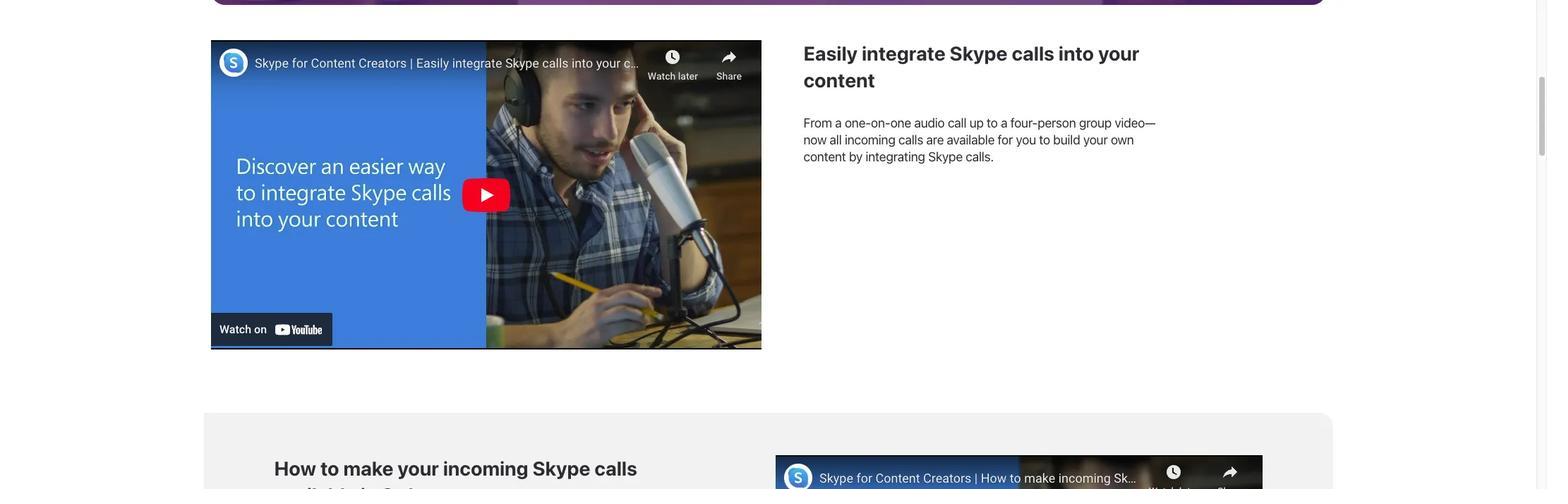 Task type: vqa. For each thing, say whether or not it's contained in the screenshot.
rightmost the to
yes



Task type: describe. For each thing, give the bounding box(es) containing it.
up
[[970, 116, 984, 131]]

video—
[[1115, 116, 1156, 131]]

1 a from the left
[[835, 116, 842, 131]]

one
[[891, 116, 911, 131]]

person
[[1038, 116, 1076, 131]]

in
[[361, 484, 377, 490]]

your inside easily integrate skype calls into your content
[[1098, 42, 1140, 65]]

available inside "how to make your incoming skype calls available in 3rd party apps"
[[274, 484, 356, 490]]

easily
[[804, 42, 858, 65]]

3rd
[[381, 484, 413, 490]]

call
[[948, 116, 967, 131]]

apps
[[471, 484, 516, 490]]

content inside easily integrate skype calls into your content
[[804, 68, 875, 92]]

into
[[1059, 42, 1094, 65]]

audio
[[914, 116, 945, 131]]

content inside from a one-on-one audio call up to a four-person group video— now all incoming calls are available for you to build your own content by integrating skype calls.
[[804, 150, 846, 164]]

calls inside "how to make your incoming skype calls available in 3rd party apps"
[[595, 457, 637, 481]]

from a one-on-one audio call up to a four-person group video— now all incoming calls are available for you to build your own content by integrating skype calls.
[[804, 116, 1156, 164]]

available inside from a one-on-one audio call up to a four-person group video— now all incoming calls are available for you to build your own content by integrating skype calls.
[[947, 133, 995, 148]]

by
[[849, 150, 863, 164]]

four-
[[1011, 116, 1038, 131]]

easily integrate skype calls into your content
[[804, 42, 1140, 92]]

group
[[1079, 116, 1112, 131]]

own
[[1111, 133, 1134, 148]]

incoming inside from a one-on-one audio call up to a four-person group video— now all incoming calls are available for you to build your own content by integrating skype calls.
[[845, 133, 896, 148]]

how to make your incoming skype calls available in 3rd party apps
[[274, 457, 637, 490]]

calls inside from a one-on-one audio call up to a four-person group video— now all incoming calls are available for you to build your own content by integrating skype calls.
[[899, 133, 923, 148]]

your inside from a one-on-one audio call up to a four-person group video— now all incoming calls are available for you to build your own content by integrating skype calls.
[[1083, 133, 1108, 148]]

skype inside from a one-on-one audio call up to a four-person group video— now all incoming calls are available for you to build your own content by integrating skype calls.
[[928, 150, 963, 164]]



Task type: locate. For each thing, give the bounding box(es) containing it.
content
[[804, 68, 875, 92], [804, 150, 846, 164]]

0 vertical spatial incoming
[[845, 133, 896, 148]]

available down how
[[274, 484, 356, 490]]

calls inside easily integrate skype calls into your content
[[1012, 42, 1055, 65]]

0 vertical spatial skype
[[950, 42, 1008, 65]]

0 vertical spatial content
[[804, 68, 875, 92]]

incoming down on-
[[845, 133, 896, 148]]

0 horizontal spatial available
[[274, 484, 356, 490]]

available down 'up'
[[947, 133, 995, 148]]

1 horizontal spatial a
[[1001, 116, 1008, 131]]

2 vertical spatial your
[[398, 457, 439, 481]]

0 horizontal spatial a
[[835, 116, 842, 131]]

0 horizontal spatial to
[[320, 457, 339, 481]]

2 vertical spatial calls
[[595, 457, 637, 481]]

are
[[926, 133, 944, 148]]

2 vertical spatial skype
[[533, 457, 590, 481]]

1 vertical spatial calls
[[899, 133, 923, 148]]

to
[[987, 116, 998, 131], [1039, 133, 1050, 148], [320, 457, 339, 481]]

your inside "how to make your incoming skype calls available in 3rd party apps"
[[398, 457, 439, 481]]

calls.
[[966, 150, 994, 164]]

make
[[343, 457, 394, 481]]

1 vertical spatial incoming
[[443, 457, 528, 481]]

0 vertical spatial your
[[1098, 42, 1140, 65]]

0 horizontal spatial incoming
[[443, 457, 528, 481]]

2 vertical spatial to
[[320, 457, 339, 481]]

how
[[274, 457, 316, 481]]

1 vertical spatial content
[[804, 150, 846, 164]]

for
[[998, 133, 1013, 148]]

2 horizontal spatial calls
[[1012, 42, 1055, 65]]

1 vertical spatial available
[[274, 484, 356, 490]]

1 horizontal spatial available
[[947, 133, 995, 148]]

0 vertical spatial available
[[947, 133, 995, 148]]

skype inside "how to make your incoming skype calls available in 3rd party apps"
[[533, 457, 590, 481]]

2 content from the top
[[804, 150, 846, 164]]

a up for
[[1001, 116, 1008, 131]]

1 horizontal spatial incoming
[[845, 133, 896, 148]]

incoming inside "how to make your incoming skype calls available in 3rd party apps"
[[443, 457, 528, 481]]

1 horizontal spatial to
[[987, 116, 998, 131]]

party
[[417, 484, 467, 490]]

you
[[1016, 133, 1036, 148]]

now
[[804, 133, 827, 148]]

your down group
[[1083, 133, 1108, 148]]

available
[[947, 133, 995, 148], [274, 484, 356, 490]]

your up 3rd
[[398, 457, 439, 481]]

0 vertical spatial to
[[987, 116, 998, 131]]

build
[[1053, 133, 1080, 148]]

1 content from the top
[[804, 68, 875, 92]]

incoming up the apps
[[443, 457, 528, 481]]

skype
[[950, 42, 1008, 65], [928, 150, 963, 164], [533, 457, 590, 481]]

your
[[1098, 42, 1140, 65], [1083, 133, 1108, 148], [398, 457, 439, 481]]

1 vertical spatial skype
[[928, 150, 963, 164]]

all
[[830, 133, 842, 148]]

on-
[[871, 116, 891, 131]]

incoming
[[845, 133, 896, 148], [443, 457, 528, 481]]

your right into
[[1098, 42, 1140, 65]]

2 horizontal spatial to
[[1039, 133, 1050, 148]]

content down now
[[804, 150, 846, 164]]

from
[[804, 116, 832, 131]]

integrating
[[866, 150, 925, 164]]

0 horizontal spatial calls
[[595, 457, 637, 481]]

1 horizontal spatial calls
[[899, 133, 923, 148]]

calls
[[1012, 42, 1055, 65], [899, 133, 923, 148], [595, 457, 637, 481]]

to right you
[[1039, 133, 1050, 148]]

to inside "how to make your incoming skype calls available in 3rd party apps"
[[320, 457, 339, 481]]

to right 'up'
[[987, 116, 998, 131]]

a up all
[[835, 116, 842, 131]]

integrate
[[862, 42, 946, 65]]

1 vertical spatial to
[[1039, 133, 1050, 148]]

to right how
[[320, 457, 339, 481]]

a
[[835, 116, 842, 131], [1001, 116, 1008, 131]]

1 vertical spatial your
[[1083, 133, 1108, 148]]

skype inside easily integrate skype calls into your content
[[950, 42, 1008, 65]]

2 a from the left
[[1001, 116, 1008, 131]]

0 vertical spatial calls
[[1012, 42, 1055, 65]]

content down easily
[[804, 68, 875, 92]]

one-
[[845, 116, 871, 131]]



